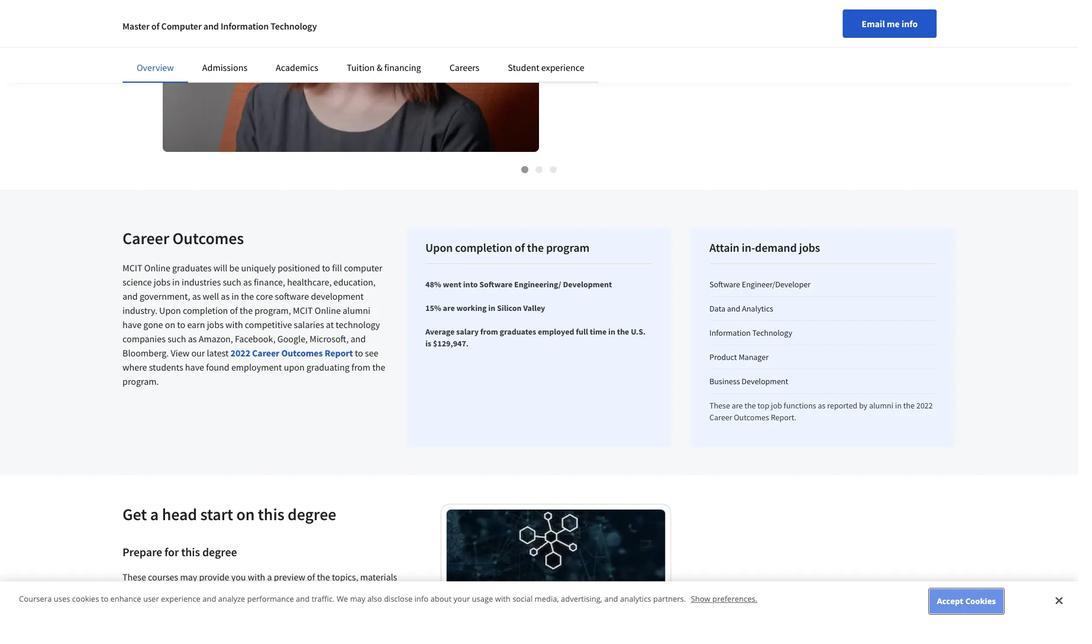 Task type: describe. For each thing, give the bounding box(es) containing it.
industries
[[182, 276, 221, 288]]

previous image
[[157, 27, 169, 39]]

salaries
[[294, 319, 324, 331]]

the up competitive on the bottom of the page
[[240, 305, 253, 317]]

and inside these courses may provide you with a preview of the topics, materials and instructors in a related degree program which can help you decide if the topic or university is right for you.
[[123, 586, 138, 598]]

in inside these are the top job functions as reported by alumni in the 2022 career outcomes report.
[[895, 401, 902, 411]]

the inside the to see where students have found employment upon graduating from the program.
[[372, 362, 385, 374]]

0 horizontal spatial a
[[150, 505, 159, 525]]

into
[[463, 279, 478, 290]]

valley
[[523, 303, 545, 314]]

0 vertical spatial completion
[[455, 241, 513, 255]]

next image
[[910, 27, 922, 39]]

start
[[200, 505, 233, 525]]

are for working
[[443, 303, 455, 314]]

program,
[[255, 305, 291, 317]]

outcomes inside these are the top job functions as reported by alumni in the 2022 career outcomes report.
[[734, 413, 769, 423]]

gone
[[143, 319, 163, 331]]

0 horizontal spatial information
[[221, 20, 269, 32]]

are for the
[[732, 401, 743, 411]]

the left top
[[745, 401, 756, 411]]

attain
[[710, 241, 740, 255]]

2022 career outcomes report link
[[231, 347, 353, 359]]

1 vertical spatial development
[[742, 376, 789, 387]]

you.
[[259, 600, 276, 612]]

0 vertical spatial for
[[165, 545, 179, 560]]

working
[[457, 303, 487, 314]]

cookies
[[72, 594, 99, 605]]

analytics
[[742, 304, 774, 314]]

0 vertical spatial program
[[546, 241, 590, 255]]

as right well
[[221, 291, 230, 302]]

to inside the to see where students have found employment upon graduating from the program.
[[355, 347, 363, 359]]

1 horizontal spatial online
[[315, 305, 341, 317]]

1 vertical spatial on
[[236, 505, 255, 525]]

and down provide
[[203, 594, 216, 605]]

software
[[275, 291, 309, 302]]

job
[[771, 401, 782, 411]]

your
[[454, 594, 470, 605]]

privacy alert dialog
[[0, 582, 1078, 624]]

in up government,
[[172, 276, 180, 288]]

our
[[191, 347, 205, 359]]

cookies
[[966, 597, 996, 607]]

with inside privacy alert dialog
[[495, 594, 511, 605]]

business development
[[710, 376, 789, 387]]

time
[[590, 327, 607, 337]]

2 vertical spatial a
[[193, 586, 198, 598]]

upon inside mcit online graduates will be uniquely positioned to fill computer science jobs in industries such as finance, healthcare, education, and government, as well as in the core software development industry. upon completion of the program, mcit online alumni have gone on to earn jobs with competitive salaries at technology companies such as amazon, facebook, google, microsoft, and bloomberg. view our latest
[[159, 305, 181, 317]]

prepare for this degree
[[123, 545, 237, 560]]

data
[[710, 304, 726, 314]]

overview link
[[137, 62, 174, 73]]

reported
[[827, 401, 858, 411]]

student experience
[[508, 62, 585, 73]]

the up can
[[317, 572, 330, 584]]

0 horizontal spatial 2022
[[231, 347, 250, 359]]

in right well
[[232, 291, 239, 302]]

google,
[[278, 333, 308, 345]]

0 horizontal spatial outcomes
[[173, 228, 244, 249]]

1 vertical spatial information
[[710, 328, 751, 339]]

overview
[[137, 62, 174, 73]]

be
[[229, 262, 239, 274]]

admissions link
[[202, 62, 247, 73]]

usage
[[472, 594, 493, 605]]

traffic.
[[312, 594, 335, 605]]

education,
[[334, 276, 376, 288]]

career outcomes
[[123, 228, 244, 249]]

the up engineering/
[[527, 241, 544, 255]]

1 horizontal spatial mcit
[[293, 305, 313, 317]]

academics link
[[276, 62, 318, 73]]

students
[[149, 362, 183, 374]]

as left well
[[192, 291, 201, 302]]

of up 48% went into software engineering/ development
[[515, 241, 525, 255]]

as inside these are the top job functions as reported by alumni in the 2022 career outcomes report.
[[818, 401, 826, 411]]

competitive
[[245, 319, 292, 331]]

performance
[[247, 594, 294, 605]]

careers link
[[450, 62, 480, 73]]

preview
[[274, 572, 305, 584]]

if
[[123, 600, 128, 612]]

in inside average salary from graduates employed full time in the u.s. is $129,947.
[[609, 327, 616, 337]]

alumni inside these are the top job functions as reported by alumni in the 2022 career outcomes report.
[[869, 401, 894, 411]]

employment
[[231, 362, 282, 374]]

master
[[123, 20, 150, 32]]

and left the analytics
[[605, 594, 618, 605]]

from inside the to see where students have found employment upon graduating from the program.
[[352, 362, 371, 374]]

development
[[311, 291, 364, 302]]

2022 inside these are the top job functions as reported by alumni in the 2022 career outcomes report.
[[917, 401, 933, 411]]

uniquely
[[241, 262, 276, 274]]

15% are working in silicon valley
[[426, 303, 545, 314]]

salary
[[456, 327, 479, 337]]

experience inside privacy alert dialog
[[161, 594, 201, 605]]

to see where students have found employment upon graduating from the program.
[[123, 347, 385, 388]]

1 vertical spatial such
[[168, 333, 186, 345]]

or
[[166, 600, 175, 612]]

student
[[508, 62, 540, 73]]

user
[[143, 594, 159, 605]]

to left fill
[[322, 262, 330, 274]]

and down science
[[123, 291, 138, 302]]

&
[[377, 62, 383, 73]]

will
[[214, 262, 228, 274]]

went
[[443, 279, 462, 290]]

tuition
[[347, 62, 375, 73]]

these for instructors
[[123, 572, 146, 584]]

0 horizontal spatial this
[[181, 545, 200, 560]]

uses
[[54, 594, 70, 605]]

of inside these courses may provide you with a preview of the topics, materials and instructors in a related degree program which can help you decide if the topic or university is right for you.
[[307, 572, 315, 584]]

computer
[[344, 262, 383, 274]]

analytics
[[620, 594, 651, 605]]

0 vertical spatial upon
[[426, 241, 453, 255]]

0 horizontal spatial jobs
[[154, 276, 170, 288]]

upon completion of the program
[[426, 241, 590, 255]]

head
[[162, 505, 197, 525]]

1 horizontal spatial career
[[252, 347, 280, 359]]

demand
[[755, 241, 797, 255]]

finance,
[[254, 276, 285, 288]]

well
[[203, 291, 219, 302]]

by
[[859, 401, 868, 411]]

have inside mcit online graduates will be uniquely positioned to fill computer science jobs in industries such as finance, healthcare, education, and government, as well as in the core software development industry. upon completion of the program, mcit online alumni have gone on to earn jobs with competitive salaries at technology companies such as amazon, facebook, google, microsoft, and bloomberg. view our latest
[[123, 319, 142, 331]]

business
[[710, 376, 740, 387]]

on inside mcit online graduates will be uniquely positioned to fill computer science jobs in industries such as finance, healthcare, education, and government, as well as in the core software development industry. upon completion of the program, mcit online alumni have gone on to earn jobs with competitive salaries at technology companies such as amazon, facebook, google, microsoft, and bloomberg. view our latest
[[165, 319, 175, 331]]

and right the data
[[727, 304, 741, 314]]

2022 career outcomes report
[[231, 347, 353, 359]]

upon
[[284, 362, 305, 374]]

info inside button
[[902, 18, 918, 30]]

for inside these courses may provide you with a preview of the topics, materials and instructors in a related degree program which can help you decide if the topic or university is right for you.
[[246, 600, 258, 612]]

0 vertical spatial jobs
[[799, 241, 820, 255]]

1 vertical spatial a
[[267, 572, 272, 584]]

1 horizontal spatial outcomes
[[281, 347, 323, 359]]

0 vertical spatial development
[[563, 279, 612, 290]]

in inside these courses may provide you with a preview of the topics, materials and instructors in a related degree program which can help you decide if the topic or university is right for you.
[[184, 586, 192, 598]]

earn
[[187, 319, 205, 331]]

graduates inside average salary from graduates employed full time in the u.s. is $129,947.
[[500, 327, 536, 337]]

full
[[576, 327, 588, 337]]

info inside privacy alert dialog
[[415, 594, 429, 605]]

1 horizontal spatial technology
[[753, 328, 793, 339]]

accept cookies button
[[930, 590, 1004, 614]]

report.
[[771, 413, 797, 423]]

alumni inside mcit online graduates will be uniquely positioned to fill computer science jobs in industries such as finance, healthcare, education, and government, as well as in the core software development industry. upon completion of the program, mcit online alumni have gone on to earn jobs with competitive salaries at technology companies such as amazon, facebook, google, microsoft, and bloomberg. view our latest
[[343, 305, 370, 317]]

data and analytics
[[710, 304, 774, 314]]

technology
[[336, 319, 380, 331]]

of right master
[[151, 20, 159, 32]]

0 vertical spatial this
[[258, 505, 284, 525]]

0 horizontal spatial mcit
[[123, 262, 142, 274]]

to left earn at the bottom left
[[177, 319, 185, 331]]

financing
[[384, 62, 421, 73]]

product
[[710, 352, 737, 363]]

1 vertical spatial degree
[[202, 545, 237, 560]]

may inside these courses may provide you with a preview of the topics, materials and instructors in a related degree program which can help you decide if the topic or university is right for you.
[[180, 572, 197, 584]]

decide
[[373, 586, 399, 598]]

u.s.
[[631, 327, 646, 337]]

1 horizontal spatial such
[[223, 276, 241, 288]]

0 vertical spatial technology
[[271, 20, 317, 32]]



Task type: vqa. For each thing, say whether or not it's contained in the screenshot.
leftmost you
yes



Task type: locate. For each thing, give the bounding box(es) containing it.
0 vertical spatial have
[[123, 319, 142, 331]]

1 horizontal spatial are
[[732, 401, 743, 411]]

development up top
[[742, 376, 789, 387]]

as down uniquely
[[243, 276, 252, 288]]

you up analyze
[[231, 572, 246, 584]]

the right if
[[130, 600, 143, 612]]

companies
[[123, 333, 166, 345]]

$129,947.
[[433, 339, 469, 349]]

2 vertical spatial outcomes
[[734, 413, 769, 423]]

are inside these are the top job functions as reported by alumni in the 2022 career outcomes report.
[[732, 401, 743, 411]]

have inside the to see where students have found employment upon graduating from the program.
[[185, 362, 204, 374]]

with inside mcit online graduates will be uniquely positioned to fill computer science jobs in industries such as finance, healthcare, education, and government, as well as in the core software development industry. upon completion of the program, mcit online alumni have gone on to earn jobs with competitive salaries at technology companies such as amazon, facebook, google, microsoft, and bloomberg. view our latest
[[226, 319, 243, 331]]

1 vertical spatial upon
[[159, 305, 181, 317]]

a right get
[[150, 505, 159, 525]]

technology up academics link on the top
[[271, 20, 317, 32]]

is down average
[[426, 339, 432, 349]]

at
[[326, 319, 334, 331]]

and right computer
[[204, 20, 219, 32]]

you right help
[[356, 586, 371, 598]]

engineering/
[[514, 279, 562, 290]]

these
[[710, 401, 730, 411], [123, 572, 146, 584]]

software right into
[[480, 279, 513, 290]]

completion up into
[[455, 241, 513, 255]]

with up amazon,
[[226, 319, 243, 331]]

jobs up amazon,
[[207, 319, 224, 331]]

0 vertical spatial on
[[165, 319, 175, 331]]

information up product
[[710, 328, 751, 339]]

online up at
[[315, 305, 341, 317]]

microsoft,
[[310, 333, 349, 345]]

software
[[480, 279, 513, 290], [710, 279, 741, 290]]

0 vertical spatial online
[[144, 262, 170, 274]]

mcit online graduates will be uniquely positioned to fill computer science jobs in industries such as finance, healthcare, education, and government, as well as in the core software development industry. upon completion of the program, mcit online alumni have gone on to earn jobs with competitive salaries at technology companies such as amazon, facebook, google, microsoft, and bloomberg. view our latest
[[123, 262, 383, 359]]

online up science
[[144, 262, 170, 274]]

coursera
[[19, 594, 52, 605]]

as left reported
[[818, 401, 826, 411]]

top
[[758, 401, 770, 411]]

0 horizontal spatial technology
[[271, 20, 317, 32]]

degree inside these courses may provide you with a preview of the topics, materials and instructors in a related degree program which can help you decide if the topic or university is right for you.
[[230, 586, 257, 598]]

these for career
[[710, 401, 730, 411]]

email
[[862, 18, 885, 30]]

2 vertical spatial degree
[[230, 586, 257, 598]]

and up if
[[123, 586, 138, 598]]

such up the view
[[168, 333, 186, 345]]

upon down government,
[[159, 305, 181, 317]]

of up which
[[307, 572, 315, 584]]

program up engineering/
[[546, 241, 590, 255]]

are left top
[[732, 401, 743, 411]]

0 horizontal spatial completion
[[183, 305, 228, 317]]

report
[[325, 347, 353, 359]]

the right by
[[904, 401, 915, 411]]

and down technology on the bottom of the page
[[351, 333, 366, 345]]

courses
[[148, 572, 178, 584]]

0 vertical spatial information
[[221, 20, 269, 32]]

graduates
[[172, 262, 212, 274], [500, 327, 536, 337]]

which
[[295, 586, 319, 598]]

0 horizontal spatial for
[[165, 545, 179, 560]]

2 vertical spatial career
[[710, 413, 733, 423]]

2 vertical spatial jobs
[[207, 319, 224, 331]]

the
[[527, 241, 544, 255], [241, 291, 254, 302], [240, 305, 253, 317], [617, 327, 629, 337], [372, 362, 385, 374], [745, 401, 756, 411], [904, 401, 915, 411], [317, 572, 330, 584], [130, 600, 143, 612]]

0 horizontal spatial online
[[144, 262, 170, 274]]

core
[[256, 291, 273, 302]]

these up enhance
[[123, 572, 146, 584]]

1 horizontal spatial info
[[902, 18, 918, 30]]

and left traffic.
[[296, 594, 310, 605]]

0 horizontal spatial may
[[180, 572, 197, 584]]

graduates inside mcit online graduates will be uniquely positioned to fill computer science jobs in industries such as finance, healthcare, education, and government, as well as in the core software development industry. upon completion of the program, mcit online alumni have gone on to earn jobs with competitive salaries at technology companies such as amazon, facebook, google, microsoft, and bloomberg. view our latest
[[172, 262, 212, 274]]

software engineer/developer
[[710, 279, 811, 290]]

1 horizontal spatial 2022
[[917, 401, 933, 411]]

graduating
[[307, 362, 350, 374]]

master of computer and information technology
[[123, 20, 317, 32]]

1 software from the left
[[480, 279, 513, 290]]

career down business
[[710, 413, 733, 423]]

2022
[[231, 347, 250, 359], [917, 401, 933, 411]]

0 horizontal spatial program
[[259, 586, 293, 598]]

tuition & financing
[[347, 62, 421, 73]]

in right time
[[609, 327, 616, 337]]

latest
[[207, 347, 229, 359]]

2 software from the left
[[710, 279, 741, 290]]

0 horizontal spatial career
[[123, 228, 169, 249]]

0 horizontal spatial with
[[226, 319, 243, 331]]

1 horizontal spatial may
[[350, 594, 366, 605]]

2 horizontal spatial with
[[495, 594, 511, 605]]

advertising,
[[561, 594, 603, 605]]

preferences.
[[713, 594, 758, 605]]

1 vertical spatial graduates
[[500, 327, 536, 337]]

1 horizontal spatial this
[[258, 505, 284, 525]]

career up employment
[[252, 347, 280, 359]]

for left the "you."
[[246, 600, 258, 612]]

1 vertical spatial you
[[356, 586, 371, 598]]

social
[[513, 594, 533, 605]]

1 vertical spatial online
[[315, 305, 341, 317]]

program.
[[123, 376, 159, 388]]

me
[[887, 18, 900, 30]]

1 vertical spatial program
[[259, 586, 293, 598]]

0 horizontal spatial is
[[218, 600, 224, 612]]

0 horizontal spatial are
[[443, 303, 455, 314]]

0 horizontal spatial info
[[415, 594, 429, 605]]

1 vertical spatial is
[[218, 600, 224, 612]]

email me info button
[[843, 9, 937, 38]]

0 vertical spatial you
[[231, 572, 246, 584]]

1 horizontal spatial program
[[546, 241, 590, 255]]

outcomes up upon
[[281, 347, 323, 359]]

in left silicon
[[489, 303, 496, 314]]

enhance
[[110, 594, 141, 605]]

1 vertical spatial may
[[350, 594, 366, 605]]

0 vertical spatial experience
[[541, 62, 585, 73]]

these are the top job functions as reported by alumni in the 2022 career outcomes report.
[[710, 401, 933, 423]]

these inside these courses may provide you with a preview of the topics, materials and instructors in a related degree program which can help you decide if the topic or university is right for you.
[[123, 572, 146, 584]]

employed
[[538, 327, 574, 337]]

are right 15% at the left
[[443, 303, 455, 314]]

0 horizontal spatial such
[[168, 333, 186, 345]]

2 vertical spatial with
[[495, 594, 511, 605]]

0 vertical spatial career
[[123, 228, 169, 249]]

upon
[[426, 241, 453, 255], [159, 305, 181, 317]]

1 vertical spatial technology
[[753, 328, 793, 339]]

info right me
[[902, 18, 918, 30]]

view
[[171, 347, 190, 359]]

info left about
[[415, 594, 429, 605]]

2 horizontal spatial outcomes
[[734, 413, 769, 423]]

from right salary
[[481, 327, 498, 337]]

these down business
[[710, 401, 730, 411]]

0 vertical spatial degree
[[288, 505, 336, 525]]

0 vertical spatial mcit
[[123, 262, 142, 274]]

1 vertical spatial completion
[[183, 305, 228, 317]]

1 horizontal spatial with
[[248, 572, 265, 584]]

accept
[[937, 597, 964, 607]]

academics
[[276, 62, 318, 73]]

to inside privacy alert dialog
[[101, 594, 108, 605]]

1 vertical spatial these
[[123, 572, 146, 584]]

in right by
[[895, 401, 902, 411]]

0 horizontal spatial upon
[[159, 305, 181, 317]]

silicon
[[497, 303, 522, 314]]

0 vertical spatial outcomes
[[173, 228, 244, 249]]

may right we
[[350, 594, 366, 605]]

1 vertical spatial for
[[246, 600, 258, 612]]

instructors
[[140, 586, 182, 598]]

1 vertical spatial outcomes
[[281, 347, 323, 359]]

the left core
[[241, 291, 254, 302]]

for
[[165, 545, 179, 560], [246, 600, 258, 612]]

this right the start
[[258, 505, 284, 525]]

get
[[123, 505, 147, 525]]

slides element
[[134, 163, 944, 176]]

healthcare,
[[287, 276, 332, 288]]

have down the industry.
[[123, 319, 142, 331]]

with up performance
[[248, 572, 265, 584]]

student experience link
[[508, 62, 585, 73]]

with left social
[[495, 594, 511, 605]]

a left "preview"
[[267, 572, 272, 584]]

disclose
[[384, 594, 413, 605]]

show
[[691, 594, 711, 605]]

experience right "student"
[[541, 62, 585, 73]]

upon up 48%
[[426, 241, 453, 255]]

is inside average salary from graduates employed full time in the u.s. is $129,947.
[[426, 339, 432, 349]]

software up the data
[[710, 279, 741, 290]]

1 vertical spatial with
[[248, 572, 265, 584]]

1 horizontal spatial graduates
[[500, 327, 536, 337]]

alumni
[[343, 305, 370, 317], [869, 401, 894, 411]]

graduates down silicon
[[500, 327, 536, 337]]

0 vertical spatial from
[[481, 327, 498, 337]]

0 vertical spatial these
[[710, 401, 730, 411]]

on right gone
[[165, 319, 175, 331]]

science
[[123, 276, 152, 288]]

alumni up technology on the bottom of the page
[[343, 305, 370, 317]]

amazon,
[[199, 333, 233, 345]]

48% went into software engineering/ development
[[426, 279, 612, 290]]

from down see
[[352, 362, 371, 374]]

this up provide
[[181, 545, 200, 560]]

0 horizontal spatial alumni
[[343, 305, 370, 317]]

1 vertical spatial mcit
[[293, 305, 313, 317]]

0 vertical spatial graduates
[[172, 262, 212, 274]]

1 vertical spatial experience
[[161, 594, 201, 605]]

manager
[[739, 352, 769, 363]]

2 horizontal spatial career
[[710, 413, 733, 423]]

alumni right by
[[869, 401, 894, 411]]

of up amazon,
[[230, 305, 238, 317]]

mcit up science
[[123, 262, 142, 274]]

0 vertical spatial 2022
[[231, 347, 250, 359]]

from inside average salary from graduates employed full time in the u.s. is $129,947.
[[481, 327, 498, 337]]

may inside privacy alert dialog
[[350, 594, 366, 605]]

of
[[151, 20, 159, 32], [515, 241, 525, 255], [230, 305, 238, 317], [307, 572, 315, 584]]

program inside these courses may provide you with a preview of the topics, materials and instructors in a related degree program which can help you decide if the topic or university is right for you.
[[259, 586, 293, 598]]

the down see
[[372, 362, 385, 374]]

1 horizontal spatial information
[[710, 328, 751, 339]]

of inside mcit online graduates will be uniquely positioned to fill computer science jobs in industries such as finance, healthcare, education, and government, as well as in the core software development industry. upon completion of the program, mcit online alumni have gone on to earn jobs with competitive salaries at technology companies such as amazon, facebook, google, microsoft, and bloomberg. view our latest
[[230, 305, 238, 317]]

engineer/developer
[[742, 279, 811, 290]]

0 horizontal spatial you
[[231, 572, 246, 584]]

as
[[243, 276, 252, 288], [192, 291, 201, 302], [221, 291, 230, 302], [188, 333, 197, 345], [818, 401, 826, 411]]

media,
[[535, 594, 559, 605]]

1 horizontal spatial from
[[481, 327, 498, 337]]

15%
[[426, 303, 441, 314]]

product manager
[[710, 352, 769, 363]]

program up the "you."
[[259, 586, 293, 598]]

mcit
[[123, 262, 142, 274], [293, 305, 313, 317]]

to right 'cookies'
[[101, 594, 108, 605]]

with inside these courses may provide you with a preview of the topics, materials and instructors in a related degree program which can help you decide if the topic or university is right for you.
[[248, 572, 265, 584]]

0 vertical spatial a
[[150, 505, 159, 525]]

1 horizontal spatial you
[[356, 586, 371, 598]]

1 horizontal spatial experience
[[541, 62, 585, 73]]

career up science
[[123, 228, 169, 249]]

jobs
[[799, 241, 820, 255], [154, 276, 170, 288], [207, 319, 224, 331]]

0 vertical spatial info
[[902, 18, 918, 30]]

materials
[[360, 572, 397, 584]]

information technology
[[710, 328, 793, 339]]

may left provide
[[180, 572, 197, 584]]

development up the full
[[563, 279, 612, 290]]

on right the start
[[236, 505, 255, 525]]

is left the right
[[218, 600, 224, 612]]

0 horizontal spatial have
[[123, 319, 142, 331]]

help
[[337, 586, 354, 598]]

outcomes up will
[[173, 228, 244, 249]]

the left 'u.s.'
[[617, 327, 629, 337]]

completion inside mcit online graduates will be uniquely positioned to fill computer science jobs in industries such as finance, healthcare, education, and government, as well as in the core software development industry. upon completion of the program, mcit online alumni have gone on to earn jobs with competitive salaries at technology companies such as amazon, facebook, google, microsoft, and bloomberg. view our latest
[[183, 305, 228, 317]]

information up admissions
[[221, 20, 269, 32]]

0 vertical spatial may
[[180, 572, 197, 584]]

1 vertical spatial 2022
[[917, 401, 933, 411]]

0 horizontal spatial experience
[[161, 594, 201, 605]]

1 horizontal spatial completion
[[455, 241, 513, 255]]

0 vertical spatial with
[[226, 319, 243, 331]]

careers
[[450, 62, 480, 73]]

jobs right the demand
[[799, 241, 820, 255]]

1 vertical spatial info
[[415, 594, 429, 605]]

0 vertical spatial such
[[223, 276, 241, 288]]

1 vertical spatial have
[[185, 362, 204, 374]]

a up university
[[193, 586, 198, 598]]

to left see
[[355, 347, 363, 359]]

graduates up industries
[[172, 262, 212, 274]]

0 vertical spatial is
[[426, 339, 432, 349]]

career inside these are the top job functions as reported by alumni in the 2022 career outcomes report.
[[710, 413, 733, 423]]

1 horizontal spatial development
[[742, 376, 789, 387]]

experience down the courses
[[161, 594, 201, 605]]

such down be
[[223, 276, 241, 288]]

is inside these courses may provide you with a preview of the topics, materials and instructors in a related degree program which can help you decide if the topic or university is right for you.
[[218, 600, 224, 612]]

attain in-demand jobs
[[710, 241, 820, 255]]

completion down well
[[183, 305, 228, 317]]

1 horizontal spatial jobs
[[207, 319, 224, 331]]

technology
[[271, 20, 317, 32], [753, 328, 793, 339]]

topics,
[[332, 572, 358, 584]]

as down earn at the bottom left
[[188, 333, 197, 345]]

1 horizontal spatial on
[[236, 505, 255, 525]]

for up the courses
[[165, 545, 179, 560]]

1 vertical spatial are
[[732, 401, 743, 411]]

0 horizontal spatial software
[[480, 279, 513, 290]]

2 horizontal spatial jobs
[[799, 241, 820, 255]]

jobs up government,
[[154, 276, 170, 288]]

provide
[[199, 572, 229, 584]]

computer
[[161, 20, 202, 32]]

these inside these are the top job functions as reported by alumni in the 2022 career outcomes report.
[[710, 401, 730, 411]]

partners.
[[653, 594, 686, 605]]

on
[[165, 319, 175, 331], [236, 505, 255, 525]]

1 horizontal spatial is
[[426, 339, 432, 349]]

online
[[144, 262, 170, 274], [315, 305, 341, 317]]

bloomberg.
[[123, 347, 169, 359]]

tuition & financing link
[[347, 62, 421, 73]]

experience
[[541, 62, 585, 73], [161, 594, 201, 605]]

mcit up salaries
[[293, 305, 313, 317]]

outcomes down top
[[734, 413, 769, 423]]

have down our
[[185, 362, 204, 374]]

show preferences. link
[[691, 594, 758, 605]]

the inside average salary from graduates employed full time in the u.s. is $129,947.
[[617, 327, 629, 337]]

right
[[226, 600, 245, 612]]

technology down "analytics"
[[753, 328, 793, 339]]

in up university
[[184, 586, 192, 598]]

is
[[426, 339, 432, 349], [218, 600, 224, 612]]



